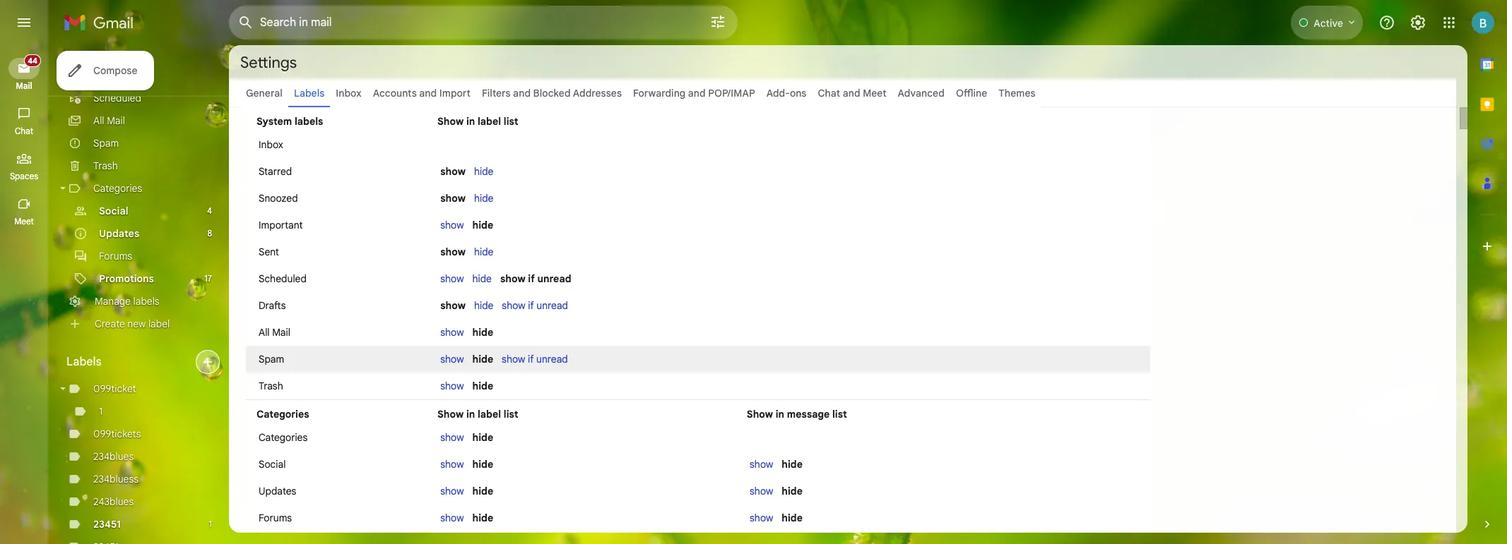 Task type: describe. For each thing, give the bounding box(es) containing it.
and for chat
[[843, 87, 861, 100]]

new
[[127, 318, 146, 331]]

search in mail image
[[233, 10, 259, 35]]

chat heading
[[0, 126, 48, 137]]

show if unread link for spam
[[502, 353, 568, 366]]

show in label list for system labels
[[437, 115, 519, 128]]

0 horizontal spatial social
[[99, 205, 128, 218]]

create new label link
[[95, 318, 170, 331]]

and for filters
[[513, 87, 531, 100]]

1 vertical spatial forums
[[259, 512, 292, 525]]

filters and blocked addresses
[[482, 87, 622, 100]]

show if unread link for drafts
[[502, 300, 568, 312]]

manage labels link
[[95, 295, 160, 308]]

themes
[[999, 87, 1036, 100]]

show link for social
[[440, 459, 464, 471]]

starred
[[259, 165, 292, 178]]

show if unread for spam
[[502, 353, 568, 366]]

0 vertical spatial updates
[[99, 228, 139, 240]]

44 link
[[8, 54, 41, 79]]

1 vertical spatial inbox
[[259, 139, 283, 151]]

offline link
[[956, 87, 988, 100]]

pop/imap
[[708, 87, 755, 100]]

add-ons
[[767, 87, 807, 100]]

forwarding
[[633, 87, 686, 100]]

create
[[95, 318, 125, 331]]

44
[[28, 56, 37, 66]]

accounts
[[373, 87, 417, 100]]

8
[[207, 228, 212, 239]]

1 link
[[99, 406, 103, 418]]

show for categories
[[437, 409, 464, 421]]

unread for drafts
[[537, 300, 568, 312]]

meet heading
[[0, 216, 48, 228]]

17
[[205, 274, 212, 284]]

spam link
[[93, 137, 119, 150]]

updates link
[[99, 228, 139, 240]]

243blues link
[[93, 496, 134, 509]]

manage labels
[[95, 295, 160, 308]]

1 horizontal spatial all
[[259, 327, 270, 339]]

099ticket link
[[93, 383, 136, 396]]

label for system labels
[[478, 115, 501, 128]]

099tickets
[[93, 428, 141, 441]]

show in message list
[[747, 409, 847, 421]]

1 horizontal spatial scheduled
[[259, 273, 307, 286]]

filters
[[482, 87, 511, 100]]

0 horizontal spatial spam
[[93, 137, 119, 150]]

243blues
[[93, 496, 134, 509]]

and for forwarding
[[688, 87, 706, 100]]

1 vertical spatial 1
[[209, 519, 212, 530]]

hide link for drafts
[[474, 300, 494, 312]]

support image
[[1379, 14, 1396, 31]]

forums link
[[99, 250, 132, 263]]

1 vertical spatial categories
[[257, 409, 309, 421]]

hide link for sent
[[474, 246, 494, 259]]

labels for 'labels' link
[[294, 87, 325, 100]]

filters and blocked addresses link
[[482, 87, 622, 100]]

in for categories
[[466, 409, 475, 421]]

0 vertical spatial categories
[[93, 182, 142, 195]]

0 vertical spatial unread
[[537, 273, 571, 286]]

general link
[[246, 87, 283, 100]]

234blues
[[93, 451, 134, 464]]

labels for labels heading
[[66, 356, 101, 370]]

promotions
[[99, 273, 154, 286]]

0 horizontal spatial trash
[[93, 160, 118, 172]]

234blues link
[[93, 451, 134, 464]]

show if unread for drafts
[[502, 300, 568, 312]]

promotions link
[[99, 273, 154, 286]]

labels heading
[[66, 356, 201, 370]]

add-ons link
[[767, 87, 807, 100]]

inbox link
[[336, 87, 362, 100]]

create new label
[[95, 318, 170, 331]]

2 horizontal spatial mail
[[272, 327, 290, 339]]

addresses
[[573, 87, 622, 100]]

4
[[207, 206, 212, 216]]

advanced link
[[898, 87, 945, 100]]

system labels
[[257, 115, 323, 128]]

show link for important
[[440, 219, 464, 232]]

message
[[787, 409, 830, 421]]

show in label list for categories
[[437, 409, 519, 421]]

sent
[[259, 246, 279, 259]]

1 vertical spatial label
[[148, 318, 170, 331]]

099tickets link
[[93, 428, 141, 441]]

meet inside heading
[[14, 216, 34, 227]]

if for drafts
[[528, 300, 534, 312]]

0 horizontal spatial 1
[[99, 406, 103, 418]]

compose
[[93, 64, 137, 77]]

categories link
[[93, 182, 142, 195]]

offline
[[956, 87, 988, 100]]

show link for all mail
[[440, 327, 464, 339]]

settings
[[240, 53, 297, 72]]

blocked
[[533, 87, 571, 100]]

compose button
[[57, 51, 154, 90]]

mail heading
[[0, 81, 48, 92]]

scheduled link
[[93, 92, 141, 105]]

0 horizontal spatial forums
[[99, 250, 132, 263]]

2 vertical spatial categories
[[259, 432, 308, 445]]

chat and meet
[[818, 87, 887, 100]]

1 vertical spatial social
[[259, 459, 286, 471]]

show link for trash
[[440, 380, 464, 393]]



Task type: locate. For each thing, give the bounding box(es) containing it.
spam
[[93, 137, 119, 150], [259, 353, 284, 366]]

drafts
[[259, 300, 286, 312]]

meet down spaces heading at the top left of page
[[14, 216, 34, 227]]

if for spam
[[528, 353, 534, 366]]

1 vertical spatial show if unread link
[[502, 353, 568, 366]]

all mail link
[[93, 114, 125, 127]]

1 vertical spatial meet
[[14, 216, 34, 227]]

show in label list
[[437, 115, 519, 128], [437, 409, 519, 421]]

1 horizontal spatial forums
[[259, 512, 292, 525]]

show link for scheduled
[[440, 273, 464, 286]]

0 horizontal spatial labels
[[66, 356, 101, 370]]

accounts and import
[[373, 87, 471, 100]]

0 vertical spatial chat
[[818, 87, 840, 100]]

1 horizontal spatial mail
[[107, 114, 125, 127]]

2 show if unread link from the top
[[502, 353, 568, 366]]

0 vertical spatial label
[[478, 115, 501, 128]]

labels up new
[[133, 295, 160, 308]]

labels up 099ticket link
[[66, 356, 101, 370]]

1 vertical spatial if
[[528, 300, 534, 312]]

all mail
[[93, 114, 125, 127], [259, 327, 290, 339]]

0 horizontal spatial mail
[[16, 81, 32, 91]]

0 horizontal spatial inbox
[[259, 139, 283, 151]]

0 horizontal spatial scheduled
[[93, 92, 141, 105]]

1 vertical spatial scheduled
[[259, 273, 307, 286]]

spaces
[[10, 171, 38, 182]]

3 if from the top
[[528, 353, 534, 366]]

show for system labels
[[437, 115, 464, 128]]

0 vertical spatial labels
[[295, 115, 323, 128]]

social link
[[99, 205, 128, 218]]

23451
[[93, 519, 121, 532]]

chat for chat and meet
[[818, 87, 840, 100]]

2 vertical spatial if
[[528, 353, 534, 366]]

0 vertical spatial show in label list
[[437, 115, 519, 128]]

inbox
[[336, 87, 362, 100], [259, 139, 283, 151]]

navigation containing mail
[[0, 45, 49, 545]]

1 vertical spatial labels
[[66, 356, 101, 370]]

2 vertical spatial label
[[478, 409, 501, 421]]

all mail up spam link
[[93, 114, 125, 127]]

hide link for snoozed
[[474, 192, 494, 205]]

labels
[[294, 87, 325, 100], [66, 356, 101, 370]]

list
[[504, 115, 519, 128], [504, 409, 519, 421], [833, 409, 847, 421]]

scheduled up drafts
[[259, 273, 307, 286]]

2 vertical spatial show if unread
[[502, 353, 568, 366]]

1 vertical spatial mail
[[107, 114, 125, 127]]

0 vertical spatial trash
[[93, 160, 118, 172]]

labels for system labels
[[295, 115, 323, 128]]

099ticket
[[93, 383, 136, 396]]

social
[[99, 205, 128, 218], [259, 459, 286, 471]]

list for categories
[[504, 409, 519, 421]]

manage
[[95, 295, 131, 308]]

1 vertical spatial unread
[[537, 300, 568, 312]]

1 horizontal spatial labels
[[295, 115, 323, 128]]

0 vertical spatial social
[[99, 205, 128, 218]]

2 and from the left
[[513, 87, 531, 100]]

accounts and import link
[[373, 87, 471, 100]]

2 vertical spatial unread
[[536, 353, 568, 366]]

1 vertical spatial labels
[[133, 295, 160, 308]]

1 and from the left
[[419, 87, 437, 100]]

0 vertical spatial inbox
[[336, 87, 362, 100]]

scheduled
[[93, 92, 141, 105], [259, 273, 307, 286]]

1 show in label list from the top
[[437, 115, 519, 128]]

2 show in label list from the top
[[437, 409, 519, 421]]

all
[[93, 114, 104, 127], [259, 327, 270, 339]]

import
[[440, 87, 471, 100]]

trash
[[93, 160, 118, 172], [259, 380, 283, 393]]

main menu image
[[16, 14, 33, 31]]

and right filters
[[513, 87, 531, 100]]

in
[[466, 115, 475, 128], [466, 409, 475, 421], [776, 409, 785, 421]]

chat down "mail" heading
[[15, 126, 33, 136]]

advanced
[[898, 87, 945, 100]]

and left the import
[[419, 87, 437, 100]]

1 horizontal spatial chat
[[818, 87, 840, 100]]

label
[[478, 115, 501, 128], [148, 318, 170, 331], [478, 409, 501, 421]]

forums
[[99, 250, 132, 263], [259, 512, 292, 525]]

meet
[[863, 87, 887, 100], [14, 216, 34, 227]]

and right the ons on the right top of page
[[843, 87, 861, 100]]

1 vertical spatial updates
[[259, 486, 296, 498]]

ons
[[790, 87, 807, 100]]

1 horizontal spatial spam
[[259, 353, 284, 366]]

Search in mail search field
[[229, 6, 738, 40]]

chat
[[818, 87, 840, 100], [15, 126, 33, 136]]

general
[[246, 87, 283, 100]]

hide link
[[474, 165, 494, 178], [474, 192, 494, 205], [474, 246, 494, 259], [472, 273, 492, 286], [474, 300, 494, 312]]

0 horizontal spatial all
[[93, 114, 104, 127]]

1 show if unread link from the top
[[502, 300, 568, 312]]

inbox right 'labels' link
[[336, 87, 362, 100]]

1 vertical spatial chat
[[15, 126, 33, 136]]

all up spam link
[[93, 114, 104, 127]]

23451 link
[[93, 519, 121, 532]]

show link for forums
[[440, 512, 464, 525]]

chat for chat
[[15, 126, 33, 136]]

chat inside heading
[[15, 126, 33, 136]]

advanced search options image
[[704, 8, 732, 36]]

show link for categories
[[440, 432, 464, 445]]

1 horizontal spatial meet
[[863, 87, 887, 100]]

2 vertical spatial mail
[[272, 327, 290, 339]]

1 vertical spatial spam
[[259, 353, 284, 366]]

0 vertical spatial mail
[[16, 81, 32, 91]]

1 horizontal spatial trash
[[259, 380, 283, 393]]

1 horizontal spatial all mail
[[259, 327, 290, 339]]

labels down 'labels' link
[[295, 115, 323, 128]]

and for accounts
[[419, 87, 437, 100]]

1 if from the top
[[528, 273, 535, 286]]

234bluess link
[[93, 474, 139, 486]]

234bluess
[[93, 474, 139, 486]]

mail inside heading
[[16, 81, 32, 91]]

settings image
[[1410, 14, 1427, 31]]

1 vertical spatial show if unread
[[502, 300, 568, 312]]

0 horizontal spatial labels
[[133, 295, 160, 308]]

hide link for scheduled
[[472, 273, 492, 286]]

chat right the ons on the right top of page
[[818, 87, 840, 100]]

unread for spam
[[536, 353, 568, 366]]

chat and meet link
[[818, 87, 887, 100]]

show if unread
[[500, 273, 571, 286], [502, 300, 568, 312], [502, 353, 568, 366]]

show if unread link
[[502, 300, 568, 312], [502, 353, 568, 366]]

0 vertical spatial meet
[[863, 87, 887, 100]]

1 horizontal spatial updates
[[259, 486, 296, 498]]

spam down drafts
[[259, 353, 284, 366]]

show
[[440, 165, 466, 178], [440, 192, 466, 205], [440, 219, 464, 232], [440, 246, 466, 259], [440, 273, 464, 286], [500, 273, 526, 286], [440, 300, 466, 312], [502, 300, 526, 312], [440, 327, 464, 339], [440, 353, 464, 366], [502, 353, 525, 366], [440, 380, 464, 393], [440, 432, 464, 445], [440, 459, 464, 471], [750, 459, 773, 471], [440, 486, 464, 498], [750, 486, 773, 498], [440, 512, 464, 525], [750, 512, 773, 525]]

labels
[[295, 115, 323, 128], [133, 295, 160, 308]]

1 vertical spatial all
[[259, 327, 270, 339]]

1 horizontal spatial 1
[[209, 519, 212, 530]]

all mail down drafts
[[259, 327, 290, 339]]

labels for manage labels
[[133, 295, 160, 308]]

system
[[257, 115, 292, 128]]

show link
[[440, 219, 464, 232], [440, 273, 464, 286], [440, 327, 464, 339], [440, 353, 464, 366], [440, 380, 464, 393], [440, 432, 464, 445], [440, 459, 464, 471], [750, 459, 773, 471], [440, 486, 464, 498], [750, 486, 773, 498], [440, 512, 464, 525], [750, 512, 773, 525]]

snoozed
[[259, 192, 298, 205]]

gmail image
[[64, 8, 141, 37]]

0 vertical spatial show if unread
[[500, 273, 571, 286]]

forwarding and pop/imap
[[633, 87, 755, 100]]

spaces heading
[[0, 171, 48, 182]]

meet left advanced link
[[863, 87, 887, 100]]

1 horizontal spatial labels
[[294, 87, 325, 100]]

mail down drafts
[[272, 327, 290, 339]]

and left pop/imap
[[688, 87, 706, 100]]

show link for updates
[[440, 486, 464, 498]]

0 vertical spatial all mail
[[93, 114, 125, 127]]

add-
[[767, 87, 790, 100]]

0 vertical spatial all
[[93, 114, 104, 127]]

0 horizontal spatial updates
[[99, 228, 139, 240]]

0 vertical spatial forums
[[99, 250, 132, 263]]

if
[[528, 273, 535, 286], [528, 300, 534, 312], [528, 353, 534, 366]]

and
[[419, 87, 437, 100], [513, 87, 531, 100], [688, 87, 706, 100], [843, 87, 861, 100]]

labels up system labels
[[294, 87, 325, 100]]

label for categories
[[478, 409, 501, 421]]

show link for spam
[[440, 353, 464, 366]]

unread
[[537, 273, 571, 286], [537, 300, 568, 312], [536, 353, 568, 366]]

1 horizontal spatial social
[[259, 459, 286, 471]]

trash link
[[93, 160, 118, 172]]

0 vertical spatial 1
[[99, 406, 103, 418]]

list for system labels
[[504, 115, 519, 128]]

1 vertical spatial show in label list
[[437, 409, 519, 421]]

1 vertical spatial trash
[[259, 380, 283, 393]]

forwarding and pop/imap link
[[633, 87, 755, 100]]

spam up trash link at the top left
[[93, 137, 119, 150]]

0 vertical spatial spam
[[93, 137, 119, 150]]

important
[[259, 219, 303, 232]]

0 vertical spatial labels
[[294, 87, 325, 100]]

themes link
[[999, 87, 1036, 100]]

3 and from the left
[[688, 87, 706, 100]]

labels link
[[294, 87, 325, 100]]

updates
[[99, 228, 139, 240], [259, 486, 296, 498]]

1 horizontal spatial inbox
[[336, 87, 362, 100]]

mail down scheduled link
[[107, 114, 125, 127]]

0 vertical spatial show if unread link
[[502, 300, 568, 312]]

0 horizontal spatial all mail
[[93, 114, 125, 127]]

hide link for starred
[[474, 165, 494, 178]]

categories
[[93, 182, 142, 195], [257, 409, 309, 421], [259, 432, 308, 445]]

0 horizontal spatial chat
[[15, 126, 33, 136]]

1
[[99, 406, 103, 418], [209, 519, 212, 530]]

0 vertical spatial scheduled
[[93, 92, 141, 105]]

hide
[[474, 165, 494, 178], [474, 192, 494, 205], [472, 219, 493, 232], [474, 246, 494, 259], [472, 273, 492, 286], [474, 300, 494, 312], [472, 327, 493, 339], [472, 353, 493, 366], [472, 380, 493, 393], [472, 432, 493, 445], [472, 459, 493, 471], [782, 459, 803, 471], [472, 486, 493, 498], [782, 486, 803, 498], [472, 512, 493, 525], [782, 512, 803, 525]]

tab list
[[1468, 45, 1508, 494]]

navigation
[[0, 45, 49, 545]]

2 if from the top
[[528, 300, 534, 312]]

1 vertical spatial all mail
[[259, 327, 290, 339]]

Search in mail text field
[[260, 16, 670, 30]]

0 horizontal spatial meet
[[14, 216, 34, 227]]

scheduled up all mail link on the top of page
[[93, 92, 141, 105]]

inbox down system
[[259, 139, 283, 151]]

mail down the 44 link
[[16, 81, 32, 91]]

in for system labels
[[466, 115, 475, 128]]

0 vertical spatial if
[[528, 273, 535, 286]]

all down drafts
[[259, 327, 270, 339]]

4 and from the left
[[843, 87, 861, 100]]

mail
[[16, 81, 32, 91], [107, 114, 125, 127], [272, 327, 290, 339]]



Task type: vqa. For each thing, say whether or not it's contained in the screenshot.
Advanced Link
yes



